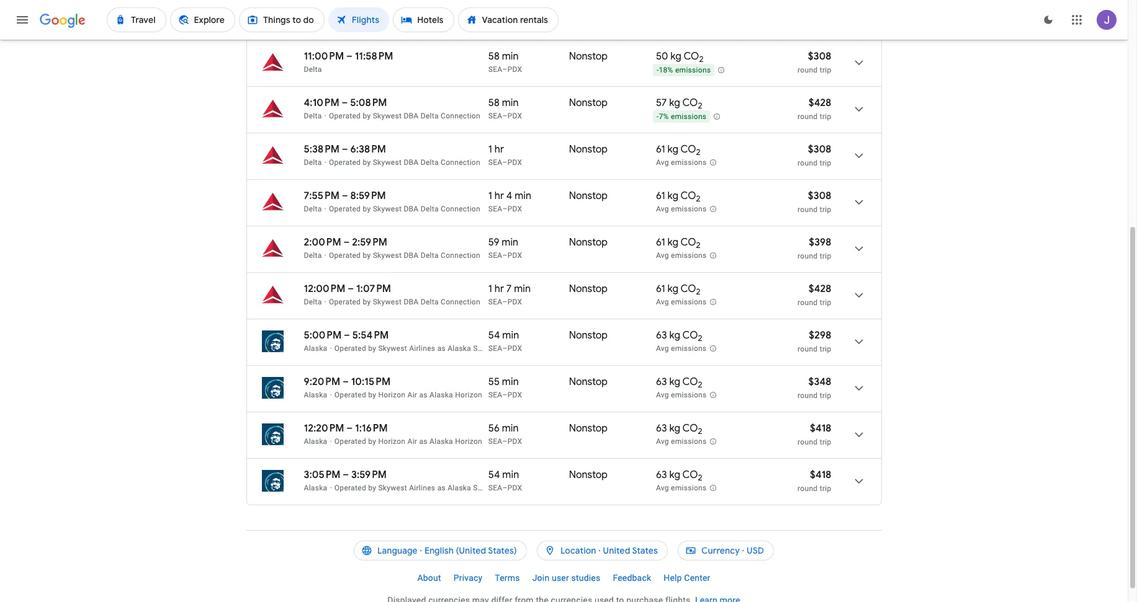 Task type: vqa. For each thing, say whether or not it's contained in the screenshot.


Task type: describe. For each thing, give the bounding box(es) containing it.
co for 2:00 pm – 2:59 pm
[[681, 236, 696, 249]]

air for 1:16 pm
[[407, 438, 417, 446]]

kg for 3:05 pm – 3:59 pm
[[669, 469, 680, 482]]

56 min sea – pdx
[[488, 423, 522, 446]]

58 for 11:58 pm
[[488, 50, 500, 63]]

operated by skywest airlines as alaska skywest for 5:00 pm – 5:54 pm
[[334, 344, 503, 353]]

by down arrival time: 5:08 pm. text field
[[363, 112, 371, 120]]

Departure time: 3:05 PM. text field
[[304, 469, 340, 482]]

$308 for 1 hr
[[808, 143, 831, 156]]

sea inside the '1 hr 4 min sea – pdx'
[[488, 205, 502, 214]]

sea for 3:59 pm
[[488, 484, 502, 493]]

428 us dollars text field for 61
[[809, 283, 831, 295]]

sea inside 1 hr 7 min sea – pdx
[[488, 298, 502, 307]]

user
[[552, 573, 569, 583]]

3:59 pm
[[351, 469, 387, 482]]

flight details. leaves seattle-tacoma international airport at 7:55 pm on saturday, november 25 and arrives at portland international airport at 8:59 pm on saturday, november 25. image
[[844, 187, 874, 217]]

language
[[377, 546, 418, 557]]

as for 10:15 pm
[[419, 391, 428, 400]]

12:00 pm – 1:07 pm
[[304, 283, 391, 295]]

nonstop flight. element for 4:10 pm – 5:08 pm
[[569, 97, 608, 111]]

nonstop flight. element for 5:38 pm – 6:38 pm
[[569, 143, 608, 158]]

pdx for 4:55 pm
[[507, 19, 522, 27]]

operated down leaves seattle-tacoma international airport at 4:10 pm on saturday, november 25 and arrives at portland international airport at 5:08 pm on saturday, november 25. element
[[329, 112, 361, 120]]

1 for 1 hr
[[488, 143, 492, 156]]

total duration 56 min. element
[[488, 423, 569, 437]]

298 US dollars text field
[[809, 330, 831, 342]]

1 nonstop from the top
[[569, 50, 608, 63]]

center
[[684, 573, 710, 583]]

Departure time: 5:00 PM. text field
[[304, 330, 341, 342]]

kg for 5:00 pm – 5:54 pm
[[669, 330, 680, 342]]

1 hr 4 min sea – pdx
[[488, 190, 531, 214]]

flight details. leaves seattle-tacoma international airport at 9:20 pm on saturday, november 25 and arrives at portland international airport at 10:15 pm on saturday, november 25. image
[[844, 374, 874, 403]]

skywest for 6:38 pm
[[373, 158, 402, 167]]

operated down 7:55 pm – 8:59 pm
[[329, 205, 361, 214]]

leaves seattle-tacoma international airport at 2:00 pm on saturday, november 25 and arrives at portland international airport at 2:59 pm on saturday, november 25. element
[[304, 236, 387, 249]]

kg for 2:00 pm – 2:59 pm
[[667, 236, 678, 249]]

pdx inside 1 hr 7 min sea – pdx
[[507, 298, 522, 307]]

flight details. leaves seattle-tacoma international airport at 4:10 pm on saturday, november 25 and arrives at portland international airport at 5:08 pm on saturday, november 25. image
[[844, 94, 874, 124]]

Departure time: 7:55 PM. text field
[[304, 190, 339, 202]]

11:58 pm
[[355, 50, 393, 63]]

sea for 5:08 pm
[[488, 112, 502, 120]]

by down 3:59 pm
[[368, 484, 376, 493]]

55 for 10:15 pm
[[488, 376, 500, 389]]

57
[[656, 97, 667, 109]]

skywest for 5:08 pm
[[373, 112, 402, 120]]

54 min sea – pdx for 3:59 pm
[[488, 469, 522, 493]]

61 kg co 2 for 1 hr 4 min
[[656, 190, 701, 204]]

emissions for 5:54 pm
[[671, 345, 707, 353]]

2 for 3:05 pm – 3:59 pm
[[698, 473, 702, 484]]

avg for 3:59 pm
[[656, 484, 669, 493]]

total duration 54 min. element for 3:59 pm
[[488, 469, 569, 483]]

kg for 12:20 pm – 1:16 pm
[[669, 423, 680, 435]]

50 kg co 2
[[656, 50, 704, 65]]

61 kg co 2 for 1 hr 7 min
[[656, 283, 701, 297]]

emissions for 1:16 pm
[[671, 438, 707, 446]]

english
[[424, 546, 454, 557]]

3:05 pm
[[304, 469, 340, 482]]

– inside 11:00 pm – 11:58 pm delta
[[346, 50, 352, 63]]

7
[[506, 283, 512, 295]]

61 for 1 hr 4 min
[[656, 190, 665, 202]]

1 nonstop flight. element from the top
[[569, 50, 608, 65]]

Departure time: 2:00 PM. text field
[[304, 236, 341, 249]]

– inside 56 min sea – pdx
[[502, 438, 507, 446]]

nonstop for 5:08 pm
[[569, 97, 608, 109]]

4:00 pm
[[304, 4, 342, 16]]

usd
[[747, 546, 764, 557]]

avg for 6:38 pm
[[656, 158, 669, 167]]

by down arrival time: 8:59 pm. text field
[[363, 205, 371, 214]]

min for 2:59 pm
[[502, 236, 518, 249]]

$348
[[808, 376, 831, 389]]

avg emissions for 5:54 pm
[[656, 345, 707, 353]]

flight details. leaves seattle-tacoma international airport at 5:00 pm on saturday, november 25 and arrives at portland international airport at 5:54 pm on saturday, november 25. image
[[844, 327, 874, 357]]

leaves seattle-tacoma international airport at 12:20 pm on saturday, november 25 and arrives at portland international airport at 1:16 pm on saturday, november 25. element
[[304, 423, 388, 435]]

min for 4:55 pm
[[502, 4, 519, 16]]

dba for 12:00 pm – 1:07 pm
[[404, 298, 419, 307]]

1:07 pm
[[356, 283, 391, 295]]

studies
[[571, 573, 600, 583]]

Arrival time: 6:38 PM. text field
[[350, 143, 386, 156]]

2:00 pm
[[304, 236, 341, 249]]

avg for 8:59 pm
[[656, 205, 669, 214]]

59
[[488, 236, 499, 249]]

$418 for 56 min
[[810, 423, 831, 435]]

feedback
[[613, 573, 651, 583]]

location
[[560, 546, 596, 557]]

Arrival time: 3:59 PM. text field
[[351, 469, 387, 482]]

join
[[532, 573, 549, 583]]

2:00 pm – 2:59 pm
[[304, 236, 387, 249]]

skywest for 2:59 pm
[[373, 251, 402, 260]]

co inside the 50 kg co 2
[[684, 50, 699, 63]]

3:05 pm – 3:59 pm
[[304, 469, 387, 482]]

11:00 pm – 11:58 pm delta
[[304, 50, 393, 74]]

54 for 5:54 pm
[[488, 330, 500, 342]]

nonstop flight. element for 3:05 pm – 3:59 pm
[[569, 469, 608, 483]]

Arrival time: 1:07 PM. text field
[[356, 283, 391, 295]]

5:00 pm
[[304, 330, 341, 342]]

348 US dollars text field
[[808, 376, 831, 389]]

$298 round trip
[[798, 330, 831, 354]]

by down 2:59 pm text box
[[363, 251, 371, 260]]

Departure time: 4:00 PM. text field
[[304, 4, 342, 16]]

$308 for 1 hr 4 min
[[808, 190, 831, 202]]

pdx for 1:16 pm
[[507, 438, 522, 446]]

kg for 9:20 pm – 10:15 pm
[[669, 376, 680, 389]]

flight details. leaves seattle-tacoma international airport at 12:00 pm on saturday, november 25 and arrives at portland international airport at 1:07 pm on saturday, november 25. image
[[844, 281, 874, 310]]

308 US dollars text field
[[808, 50, 831, 63]]

avg emissions for 10:15 pm
[[656, 391, 707, 400]]

55 for 4:55 pm
[[488, 4, 500, 16]]

avg emissions for 1:16 pm
[[656, 438, 707, 446]]

1 hr 7 min sea – pdx
[[488, 283, 531, 307]]

round for 5:08 pm
[[798, 112, 818, 121]]

join user studies
[[532, 573, 600, 583]]

leaves seattle-tacoma international airport at 3:05 pm on saturday, november 25 and arrives at portland international airport at 3:59 pm on saturday, november 25. element
[[304, 469, 387, 482]]

pdx for 5:08 pm
[[507, 112, 522, 120]]

total duration 58 min. element for 57
[[488, 97, 569, 111]]

$398 round trip
[[798, 236, 831, 261]]

4
[[506, 190, 512, 202]]

Departure time: 12:20 PM. text field
[[304, 423, 344, 435]]

nonstop for 10:15 pm
[[569, 376, 608, 389]]

emissions for 3:59 pm
[[671, 484, 707, 493]]

nonstop for 5:54 pm
[[569, 330, 608, 342]]

 image for 2:00 pm
[[324, 251, 326, 260]]

4:55 pm
[[353, 4, 389, 16]]

308 US dollars text field
[[808, 143, 831, 156]]

leaves seattle-tacoma international airport at 7:55 pm on saturday, november 25 and arrives at portland international airport at 8:59 pm on saturday, november 25. element
[[304, 190, 386, 202]]

leaves seattle-tacoma international airport at 12:00 pm on saturday, november 25 and arrives at portland international airport at 1:07 pm on saturday, november 25. element
[[304, 283, 391, 295]]

connection for 1 hr
[[441, 158, 480, 167]]

currency
[[701, 546, 740, 557]]

1 hr sea – pdx
[[488, 143, 522, 167]]

co for 12:20 pm – 1:16 pm
[[682, 423, 698, 435]]

round for 6:38 pm
[[798, 159, 818, 168]]

56
[[488, 423, 500, 435]]

feedback link
[[607, 569, 657, 588]]

by down the 5:54 pm text field
[[368, 344, 376, 353]]

5:38 pm – 6:38 pm
[[304, 143, 386, 156]]

63 for 5:54 pm
[[656, 330, 667, 342]]

operated down leaves seattle-tacoma international airport at 12:20 pm on saturday, november 25 and arrives at portland international airport at 1:16 pm on saturday, november 25. element
[[334, 438, 366, 446]]

operated by skywest dba delta connection for 2:59 pm
[[329, 251, 480, 260]]

connection for 1 hr 4 min
[[441, 205, 480, 214]]

avg emissions for 1:07 pm
[[656, 298, 707, 307]]

terms link
[[489, 569, 526, 588]]

help
[[664, 573, 682, 583]]

5:54 pm
[[352, 330, 389, 342]]

(united
[[456, 546, 486, 557]]

delta inside 11:00 pm – 11:58 pm delta
[[304, 65, 322, 74]]

$308 for 58 min
[[808, 50, 831, 63]]

avg emissions for 3:59 pm
[[656, 484, 707, 493]]

pdx for 5:54 pm
[[507, 344, 522, 353]]

2 for 12:00 pm – 1:07 pm
[[696, 287, 701, 297]]

59 min sea – pdx
[[488, 236, 522, 260]]

63 for 3:59 pm
[[656, 469, 667, 482]]

pdx for 2:59 pm
[[507, 251, 522, 260]]

join user studies link
[[526, 569, 607, 588]]

Arrival time: 10:15 PM. text field
[[351, 376, 390, 389]]

– inside 4:00 pm – 4:55 pm alaska
[[344, 4, 350, 16]]

418 us dollars text field for 56 min
[[810, 423, 831, 435]]

$298
[[809, 330, 831, 342]]

Arrival time: 4:55 PM. text field
[[353, 4, 389, 16]]

english (united states)
[[424, 546, 517, 557]]

hr for 4
[[495, 190, 504, 202]]

help center link
[[657, 569, 717, 588]]

trip for 5:00 pm – 5:54 pm
[[820, 345, 831, 354]]

8:59 pm
[[350, 190, 386, 202]]

hr for sea
[[495, 143, 504, 156]]

trip for 2:00 pm – 2:59 pm
[[820, 252, 831, 261]]

$308 round trip for 58 min
[[798, 50, 831, 74]]

Departure time: 12:00 PM. text field
[[304, 283, 345, 295]]

1 trip from the top
[[820, 66, 831, 74]]

skywest down 3:59 pm
[[378, 484, 407, 493]]

12:20 pm
[[304, 423, 344, 435]]

emissions for 8:59 pm
[[671, 205, 707, 214]]

operated down 5:38 pm – 6:38 pm
[[329, 158, 361, 167]]

flight details. leaves seattle-tacoma international airport at 11:00 pm on saturday, november 25 and arrives at portland international airport at 11:58 pm on saturday, november 25. image
[[844, 48, 874, 78]]

connection for 58 min
[[441, 112, 480, 120]]

9:20 pm
[[304, 376, 340, 389]]

4:10 pm
[[304, 97, 339, 109]]

privacy link
[[447, 569, 489, 588]]

4:10 pm – 5:08 pm
[[304, 97, 387, 109]]

by down '1:07 pm'
[[363, 298, 371, 307]]

2 for 7:55 pm – 8:59 pm
[[696, 194, 701, 204]]

61 for 1 hr 7 min
[[656, 283, 665, 295]]

avg for 2:59 pm
[[656, 251, 669, 260]]

nonstop flight. element for 7:55 pm – 8:59 pm
[[569, 190, 608, 204]]



Task type: locate. For each thing, give the bounding box(es) containing it.
operated by skywest dba delta connection down 5:08 pm
[[329, 112, 480, 120]]

2 61 from the top
[[656, 190, 665, 202]]

9 sea from the top
[[488, 391, 502, 400]]

 image down 5:38 pm
[[324, 158, 326, 167]]

nonstop for 6:38 pm
[[569, 143, 608, 156]]

2 inside the 50 kg co 2
[[699, 54, 704, 65]]

operated by skywest dba delta connection for 8:59 pm
[[329, 205, 480, 214]]

leaves seattle-tacoma international airport at 5:38 pm on saturday, november 25 and arrives at portland international airport at 6:38 pm on saturday, november 25. element
[[304, 143, 386, 156]]

round down 308 us dollars text box
[[798, 205, 818, 214]]

- down "57" at the right
[[657, 112, 659, 121]]

4 61 kg co 2 from the top
[[656, 283, 701, 297]]

8 nonstop flight. element from the top
[[569, 376, 608, 390]]

1 vertical spatial $418
[[810, 469, 831, 482]]

$428 left the flight details. leaves seattle-tacoma international airport at 12:00 pm on saturday, november 25 and arrives at portland international airport at 1:07 pm on saturday, november 25. 'image'
[[809, 283, 831, 295]]

0 vertical spatial  image
[[324, 112, 326, 120]]

Arrival time: 1:16 PM. text field
[[355, 423, 388, 435]]

$308 round trip for 1 hr 4 min
[[798, 190, 831, 214]]

2 54 from the top
[[488, 469, 500, 482]]

4:00 pm – 4:55 pm alaska
[[304, 4, 389, 27]]

0 vertical spatial 58
[[488, 50, 500, 63]]

airlines
[[409, 344, 435, 353], [409, 484, 435, 493]]

operated down leaves seattle-tacoma international airport at 9:20 pm on saturday, november 25 and arrives at portland international airport at 10:15 pm on saturday, november 25. element
[[334, 391, 366, 400]]

main menu image
[[15, 12, 30, 27]]

2 avg emissions from the top
[[656, 205, 707, 214]]

kg for 5:38 pm – 6:38 pm
[[667, 143, 678, 156]]

total duration 1 hr 7 min. element
[[488, 283, 569, 297]]

0 vertical spatial 54 min sea – pdx
[[488, 330, 522, 353]]

emissions
[[675, 66, 711, 75], [671, 112, 707, 121], [671, 158, 707, 167], [671, 205, 707, 214], [671, 251, 707, 260], [671, 298, 707, 307], [671, 345, 707, 353], [671, 391, 707, 400], [671, 438, 707, 446], [671, 484, 707, 493]]

united states
[[603, 546, 658, 557]]

leaves seattle-tacoma international airport at 9:20 pm on saturday, november 25 and arrives at portland international airport at 10:15 pm on saturday, november 25. element
[[304, 376, 390, 389]]

avg emissions
[[656, 158, 707, 167], [656, 205, 707, 214], [656, 251, 707, 260], [656, 298, 707, 307], [656, 345, 707, 353], [656, 391, 707, 400], [656, 438, 707, 446], [656, 484, 707, 493]]

0 vertical spatial 418 us dollars text field
[[810, 423, 831, 435]]

by down 1:16 pm text box at the left bottom of page
[[368, 438, 376, 446]]

418 us dollars text field left "flight details. leaves seattle-tacoma international airport at 3:05 pm on saturday, november 25 and arrives at portland international airport at 3:59 pm on saturday, november 25." icon
[[810, 469, 831, 482]]

trip down 308 us dollars text box
[[820, 205, 831, 214]]

3 nonstop flight. element from the top
[[569, 143, 608, 158]]

1 left 7 at top left
[[488, 283, 492, 295]]

round down 298 us dollars text box
[[798, 345, 818, 354]]

– inside 59 min sea – pdx
[[502, 251, 507, 260]]

3 trip from the top
[[820, 159, 831, 168]]

63 kg co 2 for 3:59 pm
[[656, 469, 702, 484]]

1 58 from the top
[[488, 50, 500, 63]]

emissions for 1:07 pm
[[671, 298, 707, 307]]

1 vertical spatial operated by horizon air as alaska horizon
[[334, 438, 482, 446]]

trip left "flight details. leaves seattle-tacoma international airport at 3:05 pm on saturday, november 25 and arrives at portland international airport at 3:59 pm on saturday, november 25." icon
[[820, 485, 831, 493]]

Departure time: 4:10 PM. text field
[[304, 97, 339, 109]]

operated by skywest airlines as alaska skywest
[[334, 344, 503, 353], [334, 484, 503, 493]]

1 vertical spatial 1
[[488, 190, 492, 202]]

round inside $298 round trip
[[798, 345, 818, 354]]

0 vertical spatial total duration 54 min. element
[[488, 330, 569, 344]]

operated by skywest airlines as alaska skywest for 3:05 pm – 3:59 pm
[[334, 484, 503, 493]]

$398
[[809, 236, 831, 249]]

1 vertical spatial operated by skywest airlines as alaska skywest
[[334, 484, 503, 493]]

0 vertical spatial 1
[[488, 143, 492, 156]]

1 vertical spatial 54
[[488, 469, 500, 482]]

1 vertical spatial skywest
[[473, 484, 503, 493]]

trip for 5:38 pm – 6:38 pm
[[820, 159, 831, 168]]

1 left 4
[[488, 190, 492, 202]]

6 round from the top
[[798, 299, 818, 307]]

hr
[[495, 143, 504, 156], [495, 190, 504, 202], [495, 283, 504, 295]]

min for 5:54 pm
[[502, 330, 519, 342]]

Arrival time: 5:08 PM. text field
[[350, 97, 387, 109]]

2:59 pm
[[352, 236, 387, 249]]

connection for 59 min
[[441, 251, 480, 260]]

sea for 6:38 pm
[[488, 158, 502, 167]]

3 avg emissions from the top
[[656, 251, 707, 260]]

$418 left "flight details. leaves seattle-tacoma international airport at 3:05 pm on saturday, november 25 and arrives at portland international airport at 3:59 pm on saturday, november 25." icon
[[810, 469, 831, 482]]

nonstop flight. element for 12:20 pm – 1:16 pm
[[569, 423, 608, 437]]

0 vertical spatial 54
[[488, 330, 500, 342]]

flight details. leaves seattle-tacoma international airport at 5:38 pm on saturday, november 25 and arrives at portland international airport at 6:38 pm on saturday, november 25. image
[[844, 141, 874, 171]]

54 min sea – pdx down 56 min sea – pdx
[[488, 469, 522, 493]]

10 nonstop from the top
[[569, 469, 608, 482]]

2 air from the top
[[407, 438, 417, 446]]

co inside 57 kg co 2
[[682, 97, 698, 109]]

hr left 4
[[495, 190, 504, 202]]

1
[[488, 143, 492, 156], [488, 190, 492, 202], [488, 283, 492, 295]]

418 us dollars text field for 54 min
[[810, 469, 831, 482]]

pdx inside 59 min sea – pdx
[[507, 251, 522, 260]]

nonstop flight. element for 5:00 pm – 5:54 pm
[[569, 330, 608, 344]]

min inside the '1 hr 4 min sea – pdx'
[[515, 190, 531, 202]]

63 kg co 2 for 5:54 pm
[[656, 330, 702, 344]]

6 nonstop flight. element from the top
[[569, 283, 608, 297]]

1 connection from the top
[[441, 112, 480, 120]]

$308 round trip up '398 us dollars' text box
[[798, 190, 831, 214]]

2 58 min sea – pdx from the top
[[488, 97, 522, 120]]

0 vertical spatial operated by horizon air as alaska horizon
[[334, 391, 482, 400]]

2 vertical spatial hr
[[495, 283, 504, 295]]

0 vertical spatial $428
[[809, 97, 831, 109]]

428 us dollars text field left flight details. leaves seattle-tacoma international airport at 4:10 pm on saturday, november 25 and arrives at portland international airport at 5:08 pm on saturday, november 25. 'image'
[[809, 97, 831, 109]]

 image down 2:00 pm
[[324, 251, 326, 260]]

1 avg from the top
[[656, 158, 669, 167]]

leaves seattle-tacoma international airport at 5:00 pm on saturday, november 25 and arrives at portland international airport at 5:54 pm on saturday, november 25. element
[[304, 330, 389, 342]]

hr inside 1 hr sea – pdx
[[495, 143, 504, 156]]

total duration 1 hr. element
[[488, 143, 569, 158]]

7 nonstop flight. element from the top
[[569, 330, 608, 344]]

10:15 pm
[[351, 376, 390, 389]]

10 round from the top
[[798, 485, 818, 493]]

min inside 59 min sea – pdx
[[502, 236, 518, 249]]

trip for 9:20 pm – 10:15 pm
[[820, 392, 831, 400]]

1 63 from the top
[[656, 330, 667, 342]]

avg for 1:07 pm
[[656, 298, 669, 307]]

1 operated by horizon air as alaska horizon from the top
[[334, 391, 482, 400]]

3 63 from the top
[[656, 423, 667, 435]]

1 air from the top
[[407, 391, 417, 400]]

-18% emissions
[[657, 66, 711, 75]]

operated down leaves seattle-tacoma international airport at 2:00 pm on saturday, november 25 and arrives at portland international airport at 2:59 pm on saturday, november 25. element
[[329, 251, 361, 260]]

operated by skywest airlines as alaska skywest down 3:59 pm
[[334, 484, 503, 493]]

about
[[417, 573, 441, 583]]

54
[[488, 330, 500, 342], [488, 469, 500, 482]]

3 hr from the top
[[495, 283, 504, 295]]

0 vertical spatial 428 us dollars text field
[[809, 97, 831, 109]]

trip down 308 us dollars text field
[[820, 159, 831, 168]]

 image
[[324, 158, 326, 167], [324, 205, 326, 214], [324, 251, 326, 260]]

0 vertical spatial air
[[407, 391, 417, 400]]

5 operated by skywest dba delta connection from the top
[[329, 298, 480, 307]]

operated by horizon air as alaska horizon for 9:20 pm – 10:15 pm
[[334, 391, 482, 400]]

$308 round trip
[[798, 50, 831, 74], [798, 143, 831, 168], [798, 190, 831, 214]]

– inside 1 hr sea – pdx
[[502, 158, 507, 167]]

$428 round trip
[[798, 97, 831, 121], [798, 283, 831, 307]]

by down arrival time: 10:15 pm. text box
[[368, 391, 376, 400]]

1 vertical spatial total duration 54 min. element
[[488, 469, 569, 483]]

hr inside 1 hr 7 min sea – pdx
[[495, 283, 504, 295]]

-7% emissions
[[657, 112, 707, 121]]

0 vertical spatial $308 round trip
[[798, 50, 831, 74]]

54 down 1 hr 7 min sea – pdx
[[488, 330, 500, 342]]

pdx
[[507, 19, 522, 27], [507, 65, 522, 74], [507, 112, 522, 120], [507, 158, 522, 167], [507, 205, 522, 214], [507, 251, 522, 260], [507, 298, 522, 307], [507, 344, 522, 353], [507, 391, 522, 400], [507, 438, 522, 446], [507, 484, 522, 493]]

round down 308 us dollars text field
[[798, 159, 818, 168]]

trip left flight details. leaves seattle-tacoma international airport at 12:20 pm on saturday, november 25 and arrives at portland international airport at 1:16 pm on saturday, november 25. icon
[[820, 438, 831, 447]]

airlines for 5:54 pm
[[409, 344, 435, 353]]

2 dba from the top
[[404, 158, 419, 167]]

1 for 1 hr 7 min
[[488, 283, 492, 295]]

0 vertical spatial $428 round trip
[[798, 97, 831, 121]]

2 $308 round trip from the top
[[798, 143, 831, 168]]

hr for 7
[[495, 283, 504, 295]]

total duration 54 min. element
[[488, 330, 569, 344], [488, 469, 569, 483]]

1 avg emissions from the top
[[656, 158, 707, 167]]

1 $428 round trip from the top
[[798, 97, 831, 121]]

total duration 59 min. element
[[488, 236, 569, 251]]

5 dba from the top
[[404, 298, 419, 307]]

2 total duration 54 min. element from the top
[[488, 469, 569, 483]]

0 vertical spatial airlines
[[409, 344, 435, 353]]

skywest down the 5:54 pm text field
[[378, 344, 407, 353]]

2 55 min sea – pdx from the top
[[488, 376, 522, 400]]

0 vertical spatial 55 min sea – pdx
[[488, 4, 522, 27]]

min inside 1 hr 7 min sea – pdx
[[514, 283, 531, 295]]

$428 round trip up 308 us dollars text field
[[798, 97, 831, 121]]

0 vertical spatial total duration 58 min. element
[[488, 50, 569, 65]]

2 operated by horizon air as alaska horizon from the top
[[334, 438, 482, 446]]

trip for 12:00 pm – 1:07 pm
[[820, 299, 831, 307]]

dba for 4:10 pm – 5:08 pm
[[404, 112, 419, 120]]

total duration 58 min. element
[[488, 50, 569, 65], [488, 97, 569, 111]]

12:20 pm – 1:16 pm
[[304, 423, 388, 435]]

$418 round trip left flight details. leaves seattle-tacoma international airport at 12:20 pm on saturday, november 25 and arrives at portland international airport at 1:16 pm on saturday, november 25. icon
[[798, 423, 831, 447]]

- for 50
[[657, 66, 659, 75]]

3 nonstop from the top
[[569, 143, 608, 156]]

1 vertical spatial 58 min sea – pdx
[[488, 97, 522, 120]]

1 operated by skywest dba delta connection from the top
[[329, 112, 480, 120]]

nonstop for 1:07 pm
[[569, 283, 608, 295]]

operated by skywest dba delta connection down 2:59 pm text box
[[329, 251, 480, 260]]

2 skywest from the top
[[473, 484, 503, 493]]

operated down leaves seattle-tacoma international airport at 12:00 pm on saturday, november 25 and arrives at portland international airport at 1:07 pm on saturday, november 25. element
[[329, 298, 361, 307]]

delta
[[304, 65, 322, 74], [304, 112, 322, 120], [421, 112, 439, 120], [304, 158, 322, 167], [421, 158, 439, 167], [304, 205, 322, 214], [421, 205, 439, 214], [304, 251, 322, 260], [421, 251, 439, 260], [304, 298, 322, 307], [421, 298, 439, 307]]

3  image from the top
[[324, 251, 326, 260]]

0 vertical spatial $418
[[810, 423, 831, 435]]

2 vertical spatial  image
[[324, 251, 326, 260]]

11 sea from the top
[[488, 484, 502, 493]]

2 for 5:38 pm – 6:38 pm
[[696, 147, 701, 158]]

$428 for 57
[[809, 97, 831, 109]]

trip
[[820, 66, 831, 74], [820, 112, 831, 121], [820, 159, 831, 168], [820, 205, 831, 214], [820, 252, 831, 261], [820, 299, 831, 307], [820, 345, 831, 354], [820, 392, 831, 400], [820, 438, 831, 447], [820, 485, 831, 493]]

round for 1:16 pm
[[798, 438, 818, 447]]

2 pdx from the top
[[507, 65, 522, 74]]

nonstop for 3:59 pm
[[569, 469, 608, 482]]

1 vertical spatial $418 round trip
[[798, 469, 831, 493]]

1 up the '1 hr 4 min sea – pdx'
[[488, 143, 492, 156]]

1 pdx from the top
[[507, 19, 522, 27]]

round inside $398 round trip
[[798, 252, 818, 261]]

trip up $298
[[820, 299, 831, 307]]

total duration 55 min. element
[[488, 4, 569, 18], [488, 376, 569, 390]]

nonstop flight. element for 9:20 pm – 10:15 pm
[[569, 376, 608, 390]]

0 vertical spatial 55
[[488, 4, 500, 16]]

5 pdx from the top
[[507, 205, 522, 214]]

58 min sea – pdx for 11:58 pm
[[488, 50, 522, 74]]

5 nonstop from the top
[[569, 236, 608, 249]]

6 trip from the top
[[820, 299, 831, 307]]

428 US dollars text field
[[809, 97, 831, 109], [809, 283, 831, 295]]

hr left 7 at top left
[[495, 283, 504, 295]]

Arrival time: 5:54 PM. text field
[[352, 330, 389, 342]]

alaska inside 4:00 pm – 4:55 pm alaska
[[304, 19, 327, 27]]

1 vertical spatial $308 round trip
[[798, 143, 831, 168]]

skywest down 2:59 pm text box
[[373, 251, 402, 260]]

flight details. leaves seattle-tacoma international airport at 3:05 pm on saturday, november 25 and arrives at portland international airport at 3:59 pm on saturday, november 25. image
[[844, 467, 874, 497]]

308 US dollars text field
[[808, 190, 831, 202]]

leaves seattle-tacoma international airport at 4:10 pm on saturday, november 25 and arrives at portland international airport at 5:08 pm on saturday, november 25. element
[[304, 97, 387, 109]]

2 airlines from the top
[[409, 484, 435, 493]]

$308 left the flight details. leaves seattle-tacoma international airport at 5:38 pm on saturday, november 25 and arrives at portland international airport at 6:38 pm on saturday, november 25. "image"
[[808, 143, 831, 156]]

1 vertical spatial  image
[[324, 298, 326, 307]]

sea for 10:15 pm
[[488, 391, 502, 400]]

united
[[603, 546, 630, 557]]

flight details. leaves seattle-tacoma international airport at 12:20 pm on saturday, november 25 and arrives at portland international airport at 1:16 pm on saturday, november 25. image
[[844, 420, 874, 450]]

hr inside the '1 hr 4 min sea – pdx'
[[495, 190, 504, 202]]

4 61 from the top
[[656, 283, 665, 295]]

Departure time: 9:20 PM. text field
[[304, 376, 340, 389]]

about link
[[411, 569, 447, 588]]

$308 round trip up 308 us dollars text box
[[798, 143, 831, 168]]

54 min sea – pdx for 5:54 pm
[[488, 330, 522, 353]]

sea inside 1 hr sea – pdx
[[488, 158, 502, 167]]

skywest down 1 hr 7 min sea – pdx
[[473, 344, 503, 353]]

trip down $348 text field
[[820, 392, 831, 400]]

round inside $348 round trip
[[798, 392, 818, 400]]

operated by skywest dba delta connection for 6:38 pm
[[329, 158, 480, 167]]

operated by skywest dba delta connection down '1:07 pm'
[[329, 298, 480, 307]]

2 avg from the top
[[656, 205, 669, 214]]

total duration 54 min. element down 1 hr 7 min sea – pdx
[[488, 330, 569, 344]]

50
[[656, 50, 668, 63]]

operated by horizon air as alaska horizon down 10:15 pm
[[334, 391, 482, 400]]

9 round from the top
[[798, 438, 818, 447]]

co
[[684, 50, 699, 63], [682, 97, 698, 109], [681, 143, 696, 156], [681, 190, 696, 202], [681, 236, 696, 249], [681, 283, 696, 295], [682, 330, 698, 342], [682, 376, 698, 389], [682, 423, 698, 435], [682, 469, 698, 482]]

11 pdx from the top
[[507, 484, 522, 493]]

pdx inside 56 min sea – pdx
[[507, 438, 522, 446]]

0 vertical spatial $418 round trip
[[798, 423, 831, 447]]

pdx for 6:38 pm
[[507, 158, 522, 167]]

63 for 10:15 pm
[[656, 376, 667, 389]]

by down 6:38 pm
[[363, 158, 371, 167]]

0 vertical spatial  image
[[324, 158, 326, 167]]

61 kg co 2 for 1 hr
[[656, 143, 701, 158]]

skywest down '1:07 pm'
[[373, 298, 402, 307]]

55 min sea – pdx for 4:55 pm
[[488, 4, 522, 27]]

sea for 2:59 pm
[[488, 251, 502, 260]]

4 nonstop flight. element from the top
[[569, 190, 608, 204]]

1 vertical spatial -
[[657, 112, 659, 121]]

7 nonstop from the top
[[569, 330, 608, 342]]

emissions for 6:38 pm
[[671, 158, 707, 167]]

dba for 5:38 pm – 6:38 pm
[[404, 158, 419, 167]]

1 54 from the top
[[488, 330, 500, 342]]

round down "$398"
[[798, 252, 818, 261]]

9:20 pm – 10:15 pm
[[304, 376, 390, 389]]

4 round from the top
[[798, 205, 818, 214]]

 image down 4:10 pm
[[324, 112, 326, 120]]

trip down 298 us dollars text box
[[820, 345, 831, 354]]

trip inside $348 round trip
[[820, 392, 831, 400]]

1 vertical spatial $428 round trip
[[798, 283, 831, 307]]

18%
[[659, 66, 673, 75]]

63 kg co 2
[[656, 330, 702, 344], [656, 376, 702, 391], [656, 423, 702, 437], [656, 469, 702, 484]]

5 nonstop flight. element from the top
[[569, 236, 608, 251]]

operated by horizon air as alaska horizon for 12:20 pm – 1:16 pm
[[334, 438, 482, 446]]

 image down 12:00 pm text field
[[324, 298, 326, 307]]

kg inside the 50 kg co 2
[[670, 50, 681, 63]]

leaves seattle-tacoma international airport at 11:00 pm on saturday, november 25 and arrives at portland international airport at 11:58 pm on saturday, november 25. element
[[304, 50, 393, 63]]

 image
[[324, 112, 326, 120], [324, 298, 326, 307]]

sea inside 56 min sea – pdx
[[488, 438, 502, 446]]

63 kg co 2 for 1:16 pm
[[656, 423, 702, 437]]

58
[[488, 50, 500, 63], [488, 97, 500, 109]]

round down $348
[[798, 392, 818, 400]]

5 avg emissions from the top
[[656, 345, 707, 353]]

pdx inside 1 hr sea – pdx
[[507, 158, 522, 167]]

54 min sea – pdx down 1 hr 7 min sea – pdx
[[488, 330, 522, 353]]

$418 round trip left "flight details. leaves seattle-tacoma international airport at 3:05 pm on saturday, november 25 and arrives at portland international airport at 3:59 pm on saturday, november 25." icon
[[798, 469, 831, 493]]

$348 round trip
[[798, 376, 831, 400]]

1 vertical spatial 55 min sea – pdx
[[488, 376, 522, 400]]

$428 round trip for 61
[[798, 283, 831, 307]]

$428 left flight details. leaves seattle-tacoma international airport at 4:10 pm on saturday, november 25 and arrives at portland international airport at 5:08 pm on saturday, november 25. 'image'
[[809, 97, 831, 109]]

4 operated by skywest dba delta connection from the top
[[329, 251, 480, 260]]

dba for 7:55 pm – 8:59 pm
[[404, 205, 419, 214]]

operated by skywest airlines as alaska skywest down the 5:54 pm text field
[[334, 344, 503, 353]]

6 avg from the top
[[656, 391, 669, 400]]

5:38 pm
[[304, 143, 339, 156]]

1 hr from the top
[[495, 143, 504, 156]]

sea for 5:54 pm
[[488, 344, 502, 353]]

1 vertical spatial airlines
[[409, 484, 435, 493]]

1  image from the top
[[324, 158, 326, 167]]

- down 50
[[657, 66, 659, 75]]

8 sea from the top
[[488, 344, 502, 353]]

sea for 4:55 pm
[[488, 19, 502, 27]]

skywest
[[373, 112, 402, 120], [373, 158, 402, 167], [373, 205, 402, 214], [373, 251, 402, 260], [373, 298, 402, 307], [378, 344, 407, 353], [378, 484, 407, 493]]

$308 left the flight details. leaves seattle-tacoma international airport at 7:55 pm on saturday, november 25 and arrives at portland international airport at 8:59 pm on saturday, november 25. icon
[[808, 190, 831, 202]]

privacy
[[454, 573, 482, 583]]

2 58 from the top
[[488, 97, 500, 109]]

nonstop
[[569, 50, 608, 63], [569, 97, 608, 109], [569, 143, 608, 156], [569, 190, 608, 202], [569, 236, 608, 249], [569, 283, 608, 295], [569, 330, 608, 342], [569, 376, 608, 389], [569, 423, 608, 435], [569, 469, 608, 482]]

Arrival time: 11:58 PM. text field
[[355, 50, 393, 63]]

1 inside 1 hr 7 min sea – pdx
[[488, 283, 492, 295]]

states
[[632, 546, 658, 557]]

1 total duration 58 min. element from the top
[[488, 50, 569, 65]]

$308 round trip left 'flight details. leaves seattle-tacoma international airport at 11:00 pm on saturday, november 25 and arrives at portland international airport at 11:58 pm on saturday, november 25.' icon
[[798, 50, 831, 74]]

1 vertical spatial $428
[[809, 283, 831, 295]]

terms
[[495, 573, 520, 583]]

5:08 pm
[[350, 97, 387, 109]]

1 operated by skywest airlines as alaska skywest from the top
[[334, 344, 503, 353]]

skywest
[[473, 344, 503, 353], [473, 484, 503, 493]]

co for 12:00 pm – 1:07 pm
[[681, 283, 696, 295]]

nonstop flight. element for 12:00 pm – 1:07 pm
[[569, 283, 608, 297]]

 image for 12:00 pm
[[324, 298, 326, 307]]

10 nonstop flight. element from the top
[[569, 469, 608, 483]]

– inside the '1 hr 4 min sea – pdx'
[[502, 205, 507, 214]]

1 vertical spatial 428 us dollars text field
[[809, 283, 831, 295]]

round
[[798, 66, 818, 74], [798, 112, 818, 121], [798, 159, 818, 168], [798, 205, 818, 214], [798, 252, 818, 261], [798, 299, 818, 307], [798, 345, 818, 354], [798, 392, 818, 400], [798, 438, 818, 447], [798, 485, 818, 493]]

6:38 pm
[[350, 143, 386, 156]]

Arrival time: 2:59 PM. text field
[[352, 236, 387, 249]]

leaves seattle-tacoma international airport at 4:00 pm on saturday, november 25 and arrives at portland international airport at 4:55 pm on saturday, november 25. element
[[304, 4, 389, 16]]

2 418 us dollars text field from the top
[[810, 469, 831, 482]]

nonstop for 8:59 pm
[[569, 190, 608, 202]]

1 55 min sea – pdx from the top
[[488, 4, 522, 27]]

12:00 pm
[[304, 283, 345, 295]]

total duration 1 hr 4 min. element
[[488, 190, 569, 204]]

9 nonstop flight. element from the top
[[569, 423, 608, 437]]

Arrival time: 8:59 PM. text field
[[350, 190, 386, 202]]

nonstop flight. element
[[569, 50, 608, 65], [569, 97, 608, 111], [569, 143, 608, 158], [569, 190, 608, 204], [569, 236, 608, 251], [569, 283, 608, 297], [569, 330, 608, 344], [569, 376, 608, 390], [569, 423, 608, 437], [569, 469, 608, 483]]

round for 5:54 pm
[[798, 345, 818, 354]]

2 sea from the top
[[488, 65, 502, 74]]

change appearance image
[[1033, 5, 1063, 35]]

round up 308 us dollars text field
[[798, 112, 818, 121]]

2 inside 57 kg co 2
[[698, 101, 702, 111]]

0 vertical spatial skywest
[[473, 344, 503, 353]]

connection for 1 hr 7 min
[[441, 298, 480, 307]]

trip down $308 text field
[[820, 66, 831, 74]]

round down $308 text field
[[798, 66, 818, 74]]

418 US dollars text field
[[810, 423, 831, 435], [810, 469, 831, 482]]

9 nonstop from the top
[[569, 423, 608, 435]]

2 trip from the top
[[820, 112, 831, 121]]

3 pdx from the top
[[507, 112, 522, 120]]

sea
[[488, 19, 502, 27], [488, 65, 502, 74], [488, 112, 502, 120], [488, 158, 502, 167], [488, 205, 502, 214], [488, 251, 502, 260], [488, 298, 502, 307], [488, 344, 502, 353], [488, 391, 502, 400], [488, 438, 502, 446], [488, 484, 502, 493]]

6 sea from the top
[[488, 251, 502, 260]]

min inside 56 min sea – pdx
[[502, 423, 519, 435]]

by
[[363, 112, 371, 120], [363, 158, 371, 167], [363, 205, 371, 214], [363, 251, 371, 260], [363, 298, 371, 307], [368, 344, 376, 353], [368, 391, 376, 400], [368, 438, 376, 446], [368, 484, 376, 493]]

2 63 from the top
[[656, 376, 667, 389]]

1 - from the top
[[657, 66, 659, 75]]

1 vertical spatial total duration 55 min. element
[[488, 376, 569, 390]]

1 round from the top
[[798, 66, 818, 74]]

Departure time: 11:00 PM. text field
[[304, 50, 344, 63]]

trip down "$398"
[[820, 252, 831, 261]]

1 vertical spatial hr
[[495, 190, 504, 202]]

-
[[657, 66, 659, 75], [657, 112, 659, 121]]

2 61 kg co 2 from the top
[[656, 190, 701, 204]]

1 vertical spatial  image
[[324, 205, 326, 214]]

- for 57
[[657, 112, 659, 121]]

as for 3:59 pm
[[437, 484, 446, 493]]

6 nonstop from the top
[[569, 283, 608, 295]]

1 63 kg co 2 from the top
[[656, 330, 702, 344]]

7 trip from the top
[[820, 345, 831, 354]]

5:00 pm – 5:54 pm
[[304, 330, 389, 342]]

54 for 3:59 pm
[[488, 469, 500, 482]]

1 $308 from the top
[[808, 50, 831, 63]]

3 avg from the top
[[656, 251, 669, 260]]

– inside 1 hr 7 min sea – pdx
[[502, 298, 507, 307]]

Departure time: 5:38 PM. text field
[[304, 143, 339, 156]]

8 round from the top
[[798, 392, 818, 400]]

2 $418 round trip from the top
[[798, 469, 831, 493]]

398 US dollars text field
[[809, 236, 831, 249]]

connection
[[441, 112, 480, 120], [441, 158, 480, 167], [441, 205, 480, 214], [441, 251, 480, 260], [441, 298, 480, 307]]

0 vertical spatial -
[[657, 66, 659, 75]]

dba
[[404, 112, 419, 120], [404, 158, 419, 167], [404, 205, 419, 214], [404, 251, 419, 260], [404, 298, 419, 307]]

3 61 from the top
[[656, 236, 665, 249]]

round left flight details. leaves seattle-tacoma international airport at 12:20 pm on saturday, november 25 and arrives at portland international airport at 1:16 pm on saturday, november 25. icon
[[798, 438, 818, 447]]

round up $298
[[798, 299, 818, 307]]

54 down 56 min sea – pdx
[[488, 469, 500, 482]]

11:00 pm
[[304, 50, 344, 63]]

8 avg from the top
[[656, 484, 669, 493]]

trip inside $298 round trip
[[820, 345, 831, 354]]

3 round from the top
[[798, 159, 818, 168]]

7 round from the top
[[798, 345, 818, 354]]

air
[[407, 391, 417, 400], [407, 438, 417, 446]]

kg inside 57 kg co 2
[[669, 97, 680, 109]]

operated by horizon air as alaska horizon
[[334, 391, 482, 400], [334, 438, 482, 446]]

1 vertical spatial air
[[407, 438, 417, 446]]

operated by skywest dba delta connection for 1:07 pm
[[329, 298, 480, 307]]

round left "flight details. leaves seattle-tacoma international airport at 3:05 pm on saturday, november 25 and arrives at portland international airport at 3:59 pm on saturday, november 25." icon
[[798, 485, 818, 493]]

operated by skywest dba delta connection down arrival time: 8:59 pm. text field
[[329, 205, 480, 214]]

alaska
[[304, 19, 327, 27], [304, 344, 327, 353], [448, 344, 471, 353], [304, 391, 327, 400], [430, 391, 453, 400], [304, 438, 327, 446], [430, 438, 453, 446], [304, 484, 327, 493], [448, 484, 471, 493]]

428 us dollars text field left the flight details. leaves seattle-tacoma international airport at 12:00 pm on saturday, november 25 and arrives at portland international airport at 1:07 pm on saturday, november 25. 'image'
[[809, 283, 831, 295]]

55
[[488, 4, 500, 16], [488, 376, 500, 389]]

54 min sea – pdx
[[488, 330, 522, 353], [488, 469, 522, 493]]

min for 11:58 pm
[[502, 50, 519, 63]]

2 operated by skywest dba delta connection from the top
[[329, 158, 480, 167]]

1 vertical spatial 418 us dollars text field
[[810, 469, 831, 482]]

min for 10:15 pm
[[502, 376, 519, 389]]

total duration 55 min. element for 4:55 pm
[[488, 4, 569, 18]]

0 vertical spatial $308
[[808, 50, 831, 63]]

6 pdx from the top
[[507, 251, 522, 260]]

0 vertical spatial 58 min sea – pdx
[[488, 50, 522, 74]]

flight details. leaves seattle-tacoma international airport at 2:00 pm on saturday, november 25 and arrives at portland international airport at 2:59 pm on saturday, november 25. image
[[844, 234, 874, 264]]

pdx inside the '1 hr 4 min sea – pdx'
[[507, 205, 522, 214]]

$418 round trip
[[798, 423, 831, 447], [798, 469, 831, 493]]

skywest down 56 min sea – pdx
[[473, 484, 503, 493]]

3 63 kg co 2 from the top
[[656, 423, 702, 437]]

9 trip from the top
[[820, 438, 831, 447]]

1 vertical spatial 55
[[488, 376, 500, 389]]

2 1 from the top
[[488, 190, 492, 202]]

2 vertical spatial $308
[[808, 190, 831, 202]]

2 connection from the top
[[441, 158, 480, 167]]

$308 left 'flight details. leaves seattle-tacoma international airport at 11:00 pm on saturday, november 25 and arrives at portland international airport at 11:58 pm on saturday, november 25.' icon
[[808, 50, 831, 63]]

trip up 308 us dollars text field
[[820, 112, 831, 121]]

operated by horizon air as alaska horizon down 1:16 pm text box at the left bottom of page
[[334, 438, 482, 446]]

sea inside 59 min sea – pdx
[[488, 251, 502, 260]]

$418 left flight details. leaves seattle-tacoma international airport at 12:20 pm on saturday, november 25 and arrives at portland international airport at 1:16 pm on saturday, november 25. icon
[[810, 423, 831, 435]]

1 $308 round trip from the top
[[798, 50, 831, 74]]

skywest down arrival time: 5:08 pm. text field
[[373, 112, 402, 120]]

1 vertical spatial 58
[[488, 97, 500, 109]]

7%
[[659, 112, 669, 121]]

avg for 1:16 pm
[[656, 438, 669, 446]]

help center
[[664, 573, 710, 583]]

2 for 9:20 pm – 10:15 pm
[[698, 380, 702, 391]]

1 vertical spatial 54 min sea – pdx
[[488, 469, 522, 493]]

418 us dollars text field left flight details. leaves seattle-tacoma international airport at 12:20 pm on saturday, november 25 and arrives at portland international airport at 1:16 pm on saturday, november 25. icon
[[810, 423, 831, 435]]

1 vertical spatial total duration 58 min. element
[[488, 97, 569, 111]]

kg for 4:10 pm – 5:08 pm
[[669, 97, 680, 109]]

7 pdx from the top
[[507, 298, 522, 307]]

–
[[344, 4, 350, 16], [502, 19, 507, 27], [346, 50, 352, 63], [502, 65, 507, 74], [342, 97, 348, 109], [502, 112, 507, 120], [342, 143, 348, 156], [502, 158, 507, 167], [342, 190, 348, 202], [502, 205, 507, 214], [344, 236, 350, 249], [502, 251, 507, 260], [348, 283, 354, 295], [502, 298, 507, 307], [344, 330, 350, 342], [502, 344, 507, 353], [343, 376, 349, 389], [502, 391, 507, 400], [347, 423, 353, 435], [502, 438, 507, 446], [343, 469, 349, 482], [502, 484, 507, 493]]

co for 3:05 pm – 3:59 pm
[[682, 469, 698, 482]]

2 vertical spatial $308 round trip
[[798, 190, 831, 214]]

avg
[[656, 158, 669, 167], [656, 205, 669, 214], [656, 251, 669, 260], [656, 298, 669, 307], [656, 345, 669, 353], [656, 391, 669, 400], [656, 438, 669, 446], [656, 484, 669, 493]]

2 total duration 55 min. element from the top
[[488, 376, 569, 390]]

dba for 2:00 pm – 2:59 pm
[[404, 251, 419, 260]]

0 vertical spatial hr
[[495, 143, 504, 156]]

emissions for 10:15 pm
[[671, 391, 707, 400]]

58 min sea – pdx
[[488, 50, 522, 74], [488, 97, 522, 120]]

 image down 7:55 pm
[[324, 205, 326, 214]]

61 kg co 2 for 59 min
[[656, 236, 701, 251]]

hr up the '1 hr 4 min sea – pdx'
[[495, 143, 504, 156]]

57 kg co 2
[[656, 97, 702, 111]]

trip inside $398 round trip
[[820, 252, 831, 261]]

1 vertical spatial $308
[[808, 143, 831, 156]]

states)
[[488, 546, 517, 557]]

$428 round trip up $298
[[798, 283, 831, 307]]

trip for 7:55 pm – 8:59 pm
[[820, 205, 831, 214]]

10 trip from the top
[[820, 485, 831, 493]]

0 vertical spatial operated by skywest airlines as alaska skywest
[[334, 344, 503, 353]]

operated down 5:00 pm – 5:54 pm
[[334, 344, 366, 353]]

$428
[[809, 97, 831, 109], [809, 283, 831, 295]]

1:16 pm
[[355, 423, 388, 435]]

1 inside the '1 hr 4 min sea – pdx'
[[488, 190, 492, 202]]

round for 3:59 pm
[[798, 485, 818, 493]]

operated by skywest dba delta connection down 6:38 pm
[[329, 158, 480, 167]]

skywest down arrival time: 8:59 pm. text field
[[373, 205, 402, 214]]

sea for 11:58 pm
[[488, 65, 502, 74]]

kg for 7:55 pm – 8:59 pm
[[667, 190, 678, 202]]

1 1 from the top
[[488, 143, 492, 156]]

2 - from the top
[[657, 112, 659, 121]]

0 vertical spatial total duration 55 min. element
[[488, 4, 569, 18]]

skywest down 6:38 pm
[[373, 158, 402, 167]]

operated by skywest dba delta connection
[[329, 112, 480, 120], [329, 158, 480, 167], [329, 205, 480, 214], [329, 251, 480, 260], [329, 298, 480, 307]]

4 avg from the top
[[656, 298, 669, 307]]

1 inside 1 hr sea – pdx
[[488, 143, 492, 156]]

trip for 12:20 pm – 1:16 pm
[[820, 438, 831, 447]]

operated down leaves seattle-tacoma international airport at 3:05 pm on saturday, november 25 and arrives at portland international airport at 3:59 pm on saturday, november 25. element
[[334, 484, 366, 493]]

total duration 54 min. element down total duration 56 min. element
[[488, 469, 569, 483]]

2 vertical spatial 1
[[488, 283, 492, 295]]

$428 round trip for 57
[[798, 97, 831, 121]]

7:55 pm
[[304, 190, 339, 202]]

7:55 pm – 8:59 pm
[[304, 190, 386, 202]]



